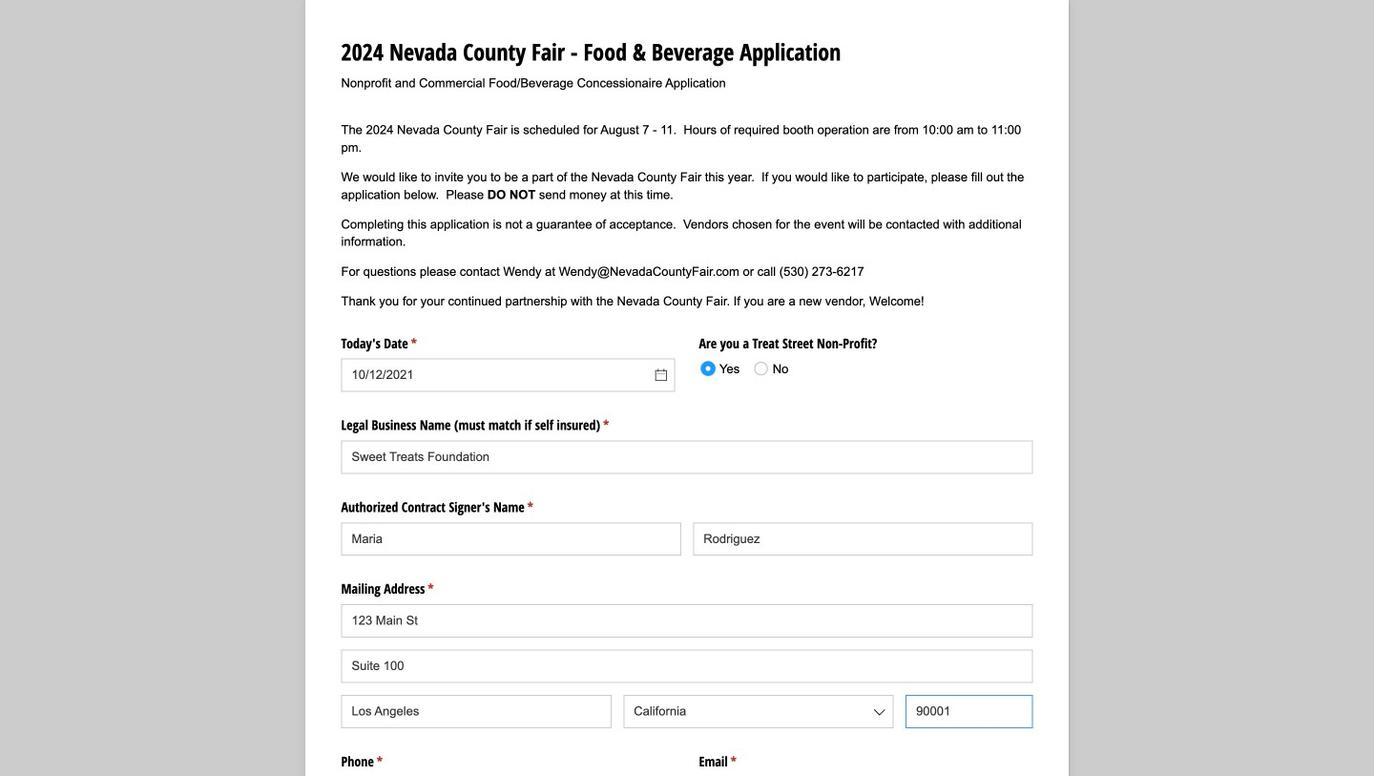 Task type: describe. For each thing, give the bounding box(es) containing it.
Address Line 2 text field
[[341, 650, 1033, 683]]



Task type: locate. For each thing, give the bounding box(es) containing it.
State text field
[[624, 695, 894, 728]]

Address Line 1 text field
[[341, 604, 1033, 638]]

City text field
[[341, 695, 612, 728]]

None text field
[[341, 441, 1033, 474]]

Zip Code text field
[[906, 695, 1033, 728]]

None text field
[[341, 359, 675, 392]]

First text field
[[341, 522, 681, 556]]

None radio
[[695, 354, 752, 382], [748, 354, 789, 382], [695, 354, 752, 382], [748, 354, 789, 382]]

Last text field
[[693, 522, 1033, 556]]



